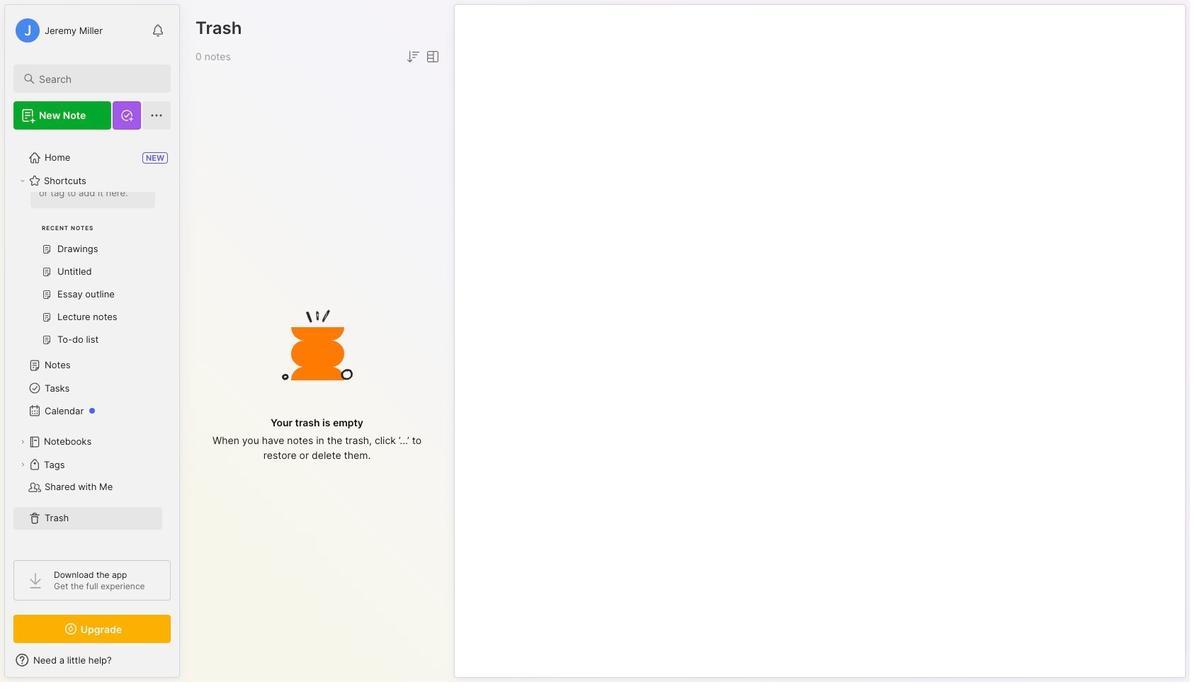 Task type: locate. For each thing, give the bounding box(es) containing it.
none search field inside "main" element
[[39, 70, 158, 87]]

note window element
[[454, 4, 1186, 678]]

None search field
[[39, 70, 158, 87]]

group
[[13, 120, 162, 360]]

WHAT'S NEW field
[[5, 649, 179, 672]]

tree
[[5, 97, 179, 548]]

Account field
[[13, 16, 103, 45]]

expand notebooks image
[[18, 438, 27, 446]]

click to collapse image
[[179, 656, 190, 673]]

View options field
[[422, 48, 442, 65]]

main element
[[0, 0, 184, 682]]



Task type: describe. For each thing, give the bounding box(es) containing it.
Sort options field
[[405, 48, 422, 65]]

group inside "main" element
[[13, 120, 162, 360]]

tree inside "main" element
[[5, 97, 179, 548]]

Search text field
[[39, 72, 158, 86]]

expand tags image
[[18, 461, 27, 469]]



Task type: vqa. For each thing, say whether or not it's contained in the screenshot.
the bottom on
no



